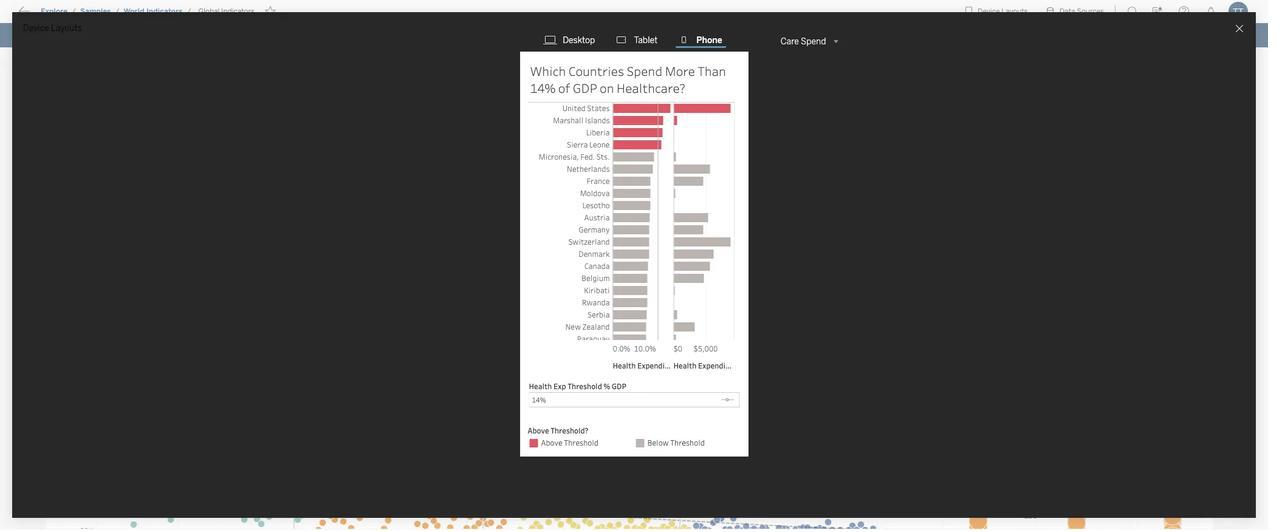 Task type: vqa. For each thing, say whether or not it's contained in the screenshot.
Check back to see new recommendations generated for you.
no



Task type: locate. For each thing, give the bounding box(es) containing it.
tab list
[[535, 34, 733, 49]]

samples
[[80, 7, 111, 16]]

3 / from the left
[[187, 7, 191, 16]]

explore link
[[40, 7, 68, 16]]

1 horizontal spatial indicators
[[221, 7, 255, 16]]

/ left global
[[187, 7, 191, 16]]

indicators
[[146, 7, 183, 16], [221, 7, 255, 16]]

global
[[198, 7, 220, 16]]

layouts
[[51, 23, 82, 33]]

/ left world
[[115, 7, 119, 16]]

indicators right global
[[221, 7, 255, 16]]

global indicators
[[198, 7, 255, 16]]

care spend
[[781, 36, 826, 46]]

care spend button
[[776, 34, 842, 49]]

samples link
[[80, 7, 112, 16]]

phone
[[697, 35, 722, 45]]

world
[[124, 7, 144, 16]]

tab list containing desktop
[[535, 34, 733, 49]]

spend
[[801, 36, 826, 46]]

1 horizontal spatial /
[[115, 7, 119, 16]]

desktop
[[563, 35, 595, 45]]

0 horizontal spatial /
[[72, 7, 76, 16]]

explore
[[41, 7, 68, 16]]

desktop button
[[542, 34, 599, 46]]

/ right to on the left top of the page
[[72, 7, 76, 16]]

tablet button
[[613, 34, 661, 46]]

0 horizontal spatial indicators
[[146, 7, 183, 16]]

2 horizontal spatial /
[[187, 7, 191, 16]]

skip to content link
[[29, 7, 124, 23]]

2 indicators from the left
[[221, 7, 255, 16]]

device
[[23, 23, 49, 33]]

2 / from the left
[[115, 7, 119, 16]]

indicators right world
[[146, 7, 183, 16]]

/
[[72, 7, 76, 16], [115, 7, 119, 16], [187, 7, 191, 16]]



Task type: describe. For each thing, give the bounding box(es) containing it.
skip
[[32, 9, 52, 21]]

1 / from the left
[[72, 7, 76, 16]]

explore / samples / world indicators /
[[41, 7, 191, 16]]

care
[[781, 36, 799, 46]]

global indicators element
[[195, 7, 258, 16]]

1 indicators from the left
[[146, 7, 183, 16]]

skip to content
[[32, 9, 104, 21]]

device layouts
[[23, 23, 82, 33]]

content
[[67, 9, 104, 21]]

phone button
[[676, 34, 726, 48]]

tablet
[[634, 35, 658, 45]]

world indicators link
[[123, 7, 183, 16]]

to
[[55, 9, 64, 21]]



